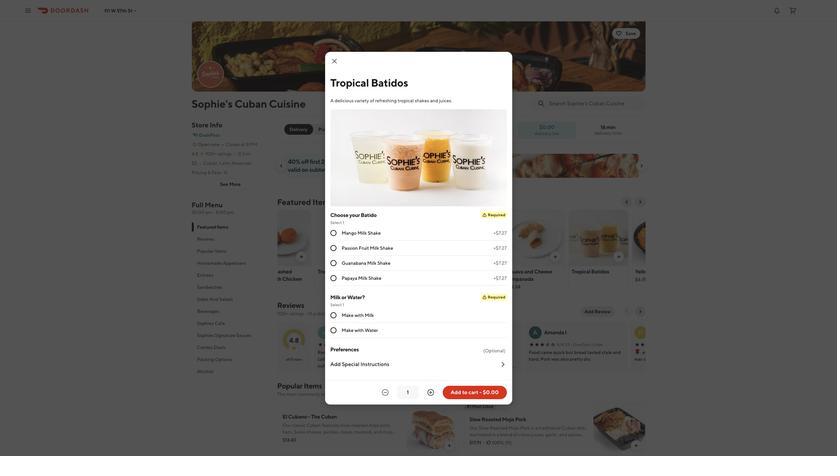 Task type: describe. For each thing, give the bounding box(es) containing it.
garlic,
[[546, 432, 559, 437]]

0 horizontal spatial featured
[[197, 224, 216, 230]]

&
[[208, 170, 211, 175]]

delicious
[[335, 98, 354, 103]]

100% (11)
[[492, 440, 512, 445]]

signature
[[215, 333, 236, 338]]

is
[[532, 425, 535, 431]]

cubano for el cubano - the cuban
[[448, 350, 465, 355]]

juicy,
[[514, 439, 525, 444]]

100%
[[492, 440, 504, 445]]

1 vertical spatial mojo
[[509, 425, 520, 431]]

latin
[[220, 161, 231, 166]]

marinated
[[470, 432, 491, 437]]

0 vertical spatial featured items
[[277, 197, 333, 207]]

previous button of carousel image
[[279, 163, 284, 169]]

milk inside "milk or water? select 1"
[[331, 294, 341, 300]]

el cubano - the cuban image
[[407, 403, 459, 455]]

1 vertical spatial featured items
[[197, 224, 228, 230]]

select promotional banner element
[[452, 178, 471, 190]]

add special instructions button
[[331, 355, 507, 373]]

pricing
[[192, 170, 207, 175]]

and inside 'el cubano - the cuban our classic cuban features slow-roasted mojo pork, ham, swiss cheese, pickles, mayo, mustard, and mojo sauce served on crispy cuban bread.'
[[374, 429, 382, 435]]

make with milk
[[342, 313, 374, 318]]

crispy
[[318, 436, 330, 441]]

milk up water
[[365, 313, 374, 318]]

to inside 40% off first 2 orders up to $10 off with 40welcome, valid on subtotals $15
[[352, 158, 357, 165]]

reviews 930+ ratings • 12 public reviews
[[277, 301, 343, 316]]

tropical inside tropical batidos dialog
[[331, 76, 369, 89]]

the for el cubano - the cuban our classic cuban features slow-roasted mojo pork, ham, swiss cheese, pickles, mayo, mustard, and mojo sauce served on crispy cuban bread.
[[311, 414, 320, 420]]

stuffed mashed potato with chicken image
[[252, 210, 311, 266]]

+$7.27 for passion fruit milk shake
[[494, 245, 507, 251]]

0 vertical spatial pork
[[516, 416, 527, 423]]

am
[[206, 210, 212, 215]]

i
[[565, 329, 567, 336]]

a for a delicious variety of refreshing tropical shakes and juices.
[[331, 98, 334, 103]]

• doordash order
[[571, 342, 604, 347]]

$$
[[192, 161, 197, 166]]

40welcome,
[[390, 158, 431, 165]]

el for el cubano - the cuban
[[443, 350, 448, 355]]

on inside 40% off first 2 orders up to $10 off with 40welcome, valid on subtotals $15
[[302, 166, 308, 173]]

close tropical batidos image
[[331, 57, 339, 65]]

decrease quantity by 1 image
[[381, 388, 389, 396]]

111 w 57th st button
[[104, 8, 138, 13]]

• right $$
[[199, 161, 201, 166]]

0 vertical spatial mojo
[[503, 416, 515, 423]]

public
[[313, 311, 327, 316]]

roasted inside 'slow roasted mojo pork our slow roasted mojo pork is a traditional cuban dish, marinated in a blend of citrus juices, garlic, and spices, then slow-roasted to juicy, tender perfection. it's a flavorful and satisfying option for any meal.'
[[492, 439, 508, 444]]

sophies cafe
[[197, 321, 225, 326]]

salads
[[219, 297, 233, 302]]

+$7.27 for guanabana milk shake
[[494, 260, 507, 266]]

none radio inside choose your batido group
[[331, 245, 337, 251]]

sodas latinas
[[445, 269, 477, 275]]

and inside guava and cheese empanada $4.24
[[525, 269, 534, 275]]

add review button
[[581, 306, 615, 317]]

0.3
[[238, 151, 245, 157]]

930+ inside reviews 930+ ratings • 12 public reviews
[[277, 311, 289, 316]]

tropical batidos button
[[569, 210, 629, 294]]

1 for milk
[[343, 302, 344, 307]]

Current quantity is 1 number field
[[401, 389, 415, 396]]

review
[[595, 309, 611, 314]]

group order
[[348, 127, 376, 132]]

juices.
[[439, 98, 453, 103]]

tropical batidos inside the tropical batidos button
[[572, 269, 610, 275]]

(11)
[[505, 440, 512, 445]]

save
[[626, 31, 637, 36]]

cuban inside button
[[477, 350, 491, 355]]

breast
[[419, 269, 434, 275]]

pricing & fees
[[192, 170, 222, 175]]

our inside 'slow roasted mojo pork our slow roasted mojo pork is a traditional cuban dish, marinated in a blend of citrus juices, garlic, and spices, then slow-roasted to juicy, tender perfection. it's a flavorful and satisfying option for any meal.'
[[470, 425, 478, 431]]

yellow
[[636, 269, 651, 275]]

guava and cheese empanada image
[[506, 210, 565, 266]]

items
[[339, 392, 350, 397]]

1 vertical spatial slow
[[479, 425, 489, 431]]

sophie's
[[192, 97, 233, 110]]

up
[[344, 158, 351, 165]]

mango milk shake
[[342, 230, 381, 236]]

dashpass
[[199, 132, 220, 138]]

store info
[[192, 121, 223, 129]]

sodas
[[445, 269, 459, 275]]

featured items heading
[[277, 197, 333, 207]]

notification bell image
[[774, 7, 782, 15]]

perfection.
[[541, 439, 564, 444]]

111 w 57th st
[[104, 8, 133, 13]]

$0.00 inside button
[[483, 389, 499, 395]]

10:00
[[192, 210, 205, 215]]

reviews for reviews
[[197, 236, 215, 242]]

1 vertical spatial $13.43
[[283, 437, 296, 443]]

spices,
[[569, 432, 583, 437]]

and
[[210, 297, 219, 302]]

yellow rice image
[[633, 210, 692, 266]]

+$7.27 for mango milk shake
[[494, 230, 507, 236]]

0 horizontal spatial of
[[286, 357, 290, 362]]

• closes at 8 pm
[[222, 142, 257, 147]]

- inside el cubano - the cuban button
[[466, 350, 468, 355]]

0 horizontal spatial a
[[497, 432, 500, 437]]

mashed
[[273, 269, 292, 275]]

add item to cart image for the tropical fruit juices image
[[362, 254, 368, 260]]

Make with Water radio
[[331, 327, 337, 333]]

items inside button
[[215, 248, 227, 254]]

reviews link
[[277, 301, 304, 310]]

st
[[128, 8, 133, 13]]

open menu image
[[24, 7, 32, 15]]

0 horizontal spatial mojo
[[369, 423, 380, 428]]

popular for popular items
[[197, 248, 214, 254]]

guava
[[508, 269, 524, 275]]

popular for popular items the most commonly ordered items and dishes from this store
[[277, 382, 303, 390]]

entrees
[[197, 273, 214, 278]]

2 vertical spatial a
[[573, 439, 575, 444]]

stuffed mashed potato with chicken button
[[251, 210, 311, 294]]

time
[[613, 130, 622, 136]]

to inside add to cart - $0.00 button
[[463, 389, 468, 395]]

1 for choose
[[343, 220, 344, 225]]

fruit for passion
[[359, 245, 369, 251]]

Delivery radio
[[284, 124, 313, 135]]

tropical for the tropical fruit juices image
[[318, 269, 337, 275]]

select for choose
[[331, 220, 342, 225]]

batidos inside dialog
[[371, 76, 408, 89]]

at
[[241, 142, 245, 147]]

1 horizontal spatial a
[[536, 425, 538, 431]]

grilled chicken breast sandwich image
[[379, 210, 438, 266]]

juices,
[[532, 432, 545, 437]]

sophies cafe button
[[192, 317, 269, 329]]

sandwiches
[[197, 285, 223, 290]]

chicken inside stuffed mashed potato with chicken
[[283, 276, 302, 282]]

bread.
[[346, 436, 360, 441]]

group order button
[[344, 124, 380, 135]]

0 vertical spatial slow
[[470, 416, 481, 423]]

next image
[[638, 309, 643, 314]]

previous image
[[625, 309, 630, 314]]

open
[[198, 142, 210, 147]]

grilled chicken breast sandwich $13.43
[[381, 269, 434, 290]]

pork,
[[381, 423, 391, 428]]

1 horizontal spatial order
[[593, 342, 604, 347]]

1 horizontal spatial mojo
[[383, 429, 393, 435]]

cuban inside 'slow roasted mojo pork our slow roasted mojo pork is a traditional cuban dish, marinated in a blend of citrus juices, garlic, and spices, then slow-roasted to juicy, tender perfection. it's a flavorful and satisfying option for any meal.'
[[562, 425, 576, 431]]

shake for papaya milk shake
[[369, 275, 382, 281]]

sandwich
[[381, 276, 404, 282]]

of inside tropical batidos dialog
[[370, 98, 375, 103]]

1 vertical spatial roasted
[[490, 425, 508, 431]]

homemade appetizers button
[[192, 257, 269, 269]]

2 off from the left
[[369, 158, 377, 165]]

a delicious variety of refreshing tropical shakes and juices.
[[331, 98, 453, 103]]

and up it's
[[560, 432, 568, 437]]

• left 0.3
[[234, 151, 236, 157]]

el cubano - the cuban button
[[443, 349, 491, 356]]

order methods option group
[[284, 124, 339, 135]]

roasted inside 'el cubano - the cuban our classic cuban features slow-roasted mojo pork, ham, swiss cheese, pickles, mayo, mustard, and mojo sauce served on crispy cuban bread.'
[[352, 423, 368, 428]]

add item to cart image for guava and cheese empanada image
[[553, 254, 558, 260]]

empanada
[[508, 276, 534, 282]]

$6.15
[[636, 277, 647, 282]]

choose your batido group
[[331, 212, 507, 286]]

batido
[[361, 212, 377, 218]]

it's
[[565, 439, 572, 444]]

batidos inside button
[[592, 269, 610, 275]]

previous button of carousel image
[[625, 199, 630, 205]]

shake for guanabana milk shake
[[378, 260, 391, 266]]

the inside popular items the most commonly ordered items and dishes from this store
[[277, 392, 285, 397]]

and down in
[[488, 445, 496, 451]]

tender
[[526, 439, 540, 444]]

ordered
[[321, 392, 338, 397]]

1 vertical spatial pork
[[521, 425, 531, 431]]

stuffed mashed potato with chicken
[[254, 269, 302, 282]]

make for make with water
[[342, 328, 354, 333]]

el for el cubano - the cuban our classic cuban features slow-roasted mojo pork, ham, swiss cheese, pickles, mayo, mustard, and mojo sauce served on crispy cuban bread.
[[283, 414, 287, 420]]

ratings inside reviews 930+ ratings • 12 public reviews
[[290, 311, 304, 316]]



Task type: vqa. For each thing, say whether or not it's contained in the screenshot.
Choose your Batido required
yes



Task type: locate. For each thing, give the bounding box(es) containing it.
add left cart
[[451, 389, 461, 395]]

1 vertical spatial the
[[277, 392, 285, 397]]

- inside add to cart - $0.00 button
[[480, 389, 482, 395]]

traditional
[[539, 425, 561, 431]]

fee
[[553, 131, 560, 136]]

0 horizontal spatial the
[[277, 392, 285, 397]]

store
[[192, 121, 209, 129]]

0 vertical spatial sophies
[[197, 321, 214, 326]]

0 horizontal spatial batidos
[[371, 76, 408, 89]]

1 1 from the top
[[343, 220, 344, 225]]

reviews
[[197, 236, 215, 242], [277, 301, 304, 310]]

add to cart - $0.00
[[451, 389, 499, 395]]

of 5 stars
[[286, 357, 302, 362]]

+$7.27 for papaya milk shake
[[494, 275, 507, 281]]

$13.43 down sandwich on the bottom of the page
[[381, 284, 396, 290]]

see more
[[220, 182, 241, 187]]

1 vertical spatial on
[[311, 436, 317, 441]]

delivery
[[290, 127, 308, 132]]

a right it's
[[573, 439, 575, 444]]

0 horizontal spatial add
[[331, 361, 341, 367]]

tropical batidos
[[331, 76, 408, 89], [572, 269, 610, 275]]

v
[[322, 329, 326, 336]]

1 off from the left
[[302, 158, 309, 165]]

0 vertical spatial roasted
[[482, 416, 502, 423]]

2 delivery from the left
[[535, 131, 552, 136]]

1 horizontal spatial 930+
[[277, 311, 289, 316]]

1 horizontal spatial slow-
[[481, 439, 492, 444]]

our up marinated
[[470, 425, 478, 431]]

papaya milk shake
[[342, 275, 382, 281]]

cubano inside 'el cubano - the cuban our classic cuban features slow-roasted mojo pork, ham, swiss cheese, pickles, mayo, mustard, and mojo sauce served on crispy cuban bread.'
[[288, 414, 307, 420]]

store
[[394, 392, 405, 397]]

add item to cart image for stuffed mashed potato with chicken image
[[299, 254, 304, 260]]

water
[[365, 328, 378, 333]]

pickup
[[319, 127, 334, 132]]

1 horizontal spatial delivery
[[595, 130, 612, 136]]

1 horizontal spatial $13.43
[[381, 284, 396, 290]]

1 vertical spatial chicken
[[283, 276, 302, 282]]

sauces
[[236, 333, 252, 338]]

liked
[[483, 404, 494, 409]]

2 make from the top
[[342, 328, 354, 333]]

tropical inside tropical fruit juices 'button'
[[318, 269, 337, 275]]

1 horizontal spatial to
[[463, 389, 468, 395]]

shake for mango milk shake
[[368, 230, 381, 236]]

and right the items
[[351, 392, 359, 397]]

$13.43
[[381, 284, 396, 290], [283, 437, 296, 443]]

select
[[331, 220, 342, 225], [331, 302, 342, 307]]

$13.43 down ham,
[[283, 437, 296, 443]]

1 horizontal spatial tropical batidos
[[572, 269, 610, 275]]

None radio
[[331, 245, 337, 251]]

slow down most
[[470, 416, 481, 423]]

vernon l
[[333, 329, 354, 336]]

slow roasted mojo pork image
[[594, 403, 646, 455]]

orders
[[326, 158, 343, 165]]

a inside dialog
[[331, 98, 334, 103]]

ratings down reviews link
[[290, 311, 304, 316]]

with right l
[[355, 328, 364, 333]]

cart
[[469, 389, 479, 395]]

930+ up cuban,
[[205, 151, 216, 157]]

1 vertical spatial fruit
[[338, 269, 349, 275]]

0 vertical spatial reviews
[[197, 236, 215, 242]]

delivery left fee
[[535, 131, 552, 136]]

add for add review
[[585, 309, 594, 314]]

0 horizontal spatial 930+
[[205, 151, 216, 157]]

a left amanda
[[533, 329, 538, 336]]

shakes
[[415, 98, 429, 103]]

1 horizontal spatial the
[[311, 414, 320, 420]]

fruit inside choose your batido group
[[359, 245, 369, 251]]

packing options button
[[192, 353, 269, 366]]

items up reviews button
[[217, 224, 228, 230]]

with right $10 at the left top
[[378, 158, 389, 165]]

add item to cart image for sodas latinas image
[[489, 254, 495, 260]]

1 down choose
[[343, 220, 344, 225]]

featured down am
[[197, 224, 216, 230]]

0 horizontal spatial fruit
[[338, 269, 349, 275]]

1 vertical spatial tropical batidos
[[572, 269, 610, 275]]

1 inside "milk or water? select 1"
[[343, 302, 344, 307]]

tropical batidos inside tropical batidos dialog
[[331, 76, 408, 89]]

mustard,
[[354, 429, 373, 435]]

1 vertical spatial ratings
[[290, 311, 304, 316]]

order right group at the top
[[363, 127, 376, 132]]

0 vertical spatial a
[[536, 425, 538, 431]]

$13.43 inside the grilled chicken breast sandwich $13.43
[[381, 284, 396, 290]]

and up empanada
[[525, 269, 534, 275]]

1 vertical spatial a
[[497, 432, 500, 437]]

- inside the full menu 10:00 am - 8:00 pm
[[213, 210, 215, 215]]

a for a
[[533, 329, 538, 336]]

add inside button
[[331, 361, 341, 367]]

next button of carousel image
[[638, 199, 643, 205]]

sodas latinas image
[[442, 210, 501, 266]]

with up make with water
[[355, 313, 364, 318]]

popular items button
[[192, 245, 269, 257]]

0 vertical spatial roasted
[[352, 423, 368, 428]]

$4.24
[[508, 284, 521, 290]]

0 horizontal spatial order
[[363, 127, 376, 132]]

0 vertical spatial the
[[468, 350, 476, 355]]

to left cart
[[463, 389, 468, 395]]

0 vertical spatial order
[[363, 127, 376, 132]]

2 select from the top
[[331, 302, 342, 307]]

items inside popular items the most commonly ordered items and dishes from this store
[[304, 382, 322, 390]]

our inside 'el cubano - the cuban our classic cuban features slow-roasted mojo pork, ham, swiss cheese, pickles, mayo, mustard, and mojo sauce served on crispy cuban bread.'
[[283, 423, 291, 428]]

milk down passion fruit milk shake
[[368, 260, 377, 266]]

1 select from the top
[[331, 220, 342, 225]]

Pickup radio
[[309, 124, 339, 135]]

- up cheese,
[[308, 414, 310, 420]]

• inside reviews 930+ ratings • 12 public reviews
[[305, 311, 307, 316]]

• right now
[[222, 142, 224, 147]]

slow- down marinated
[[481, 439, 492, 444]]

el cubano - the cuban
[[443, 350, 491, 355]]

popular items the most commonly ordered items and dishes from this store
[[277, 382, 405, 397]]

1 vertical spatial of
[[286, 357, 290, 362]]

off left first
[[302, 158, 309, 165]]

menu
[[205, 201, 223, 209]]

1 vertical spatial required
[[488, 294, 506, 299]]

select for milk
[[331, 302, 342, 307]]

select inside choose your batido select 1
[[331, 220, 342, 225]]

milk or water? group
[[331, 294, 507, 338]]

select up reviews
[[331, 302, 342, 307]]

slow- inside 'slow roasted mojo pork our slow roasted mojo pork is a traditional cuban dish, marinated in a blend of citrus juices, garlic, and spices, then slow-roasted to juicy, tender perfection. it's a flavorful and satisfying option for any meal.'
[[481, 439, 492, 444]]

mojo left pork,
[[369, 423, 380, 428]]

1 horizontal spatial cubano
[[448, 350, 465, 355]]

featured inside heading
[[277, 197, 311, 207]]

dishes
[[360, 392, 374, 397]]

popular items
[[197, 248, 227, 254]]

the left most
[[277, 392, 285, 397]]

items up homemade appetizers
[[215, 248, 227, 254]]

milk down juices
[[359, 275, 368, 281]]

add item to cart image
[[362, 254, 368, 260], [426, 254, 431, 260], [489, 254, 495, 260], [634, 443, 639, 448]]

chicken up sandwich on the bottom of the page
[[398, 269, 418, 275]]

1 vertical spatial $0.00
[[483, 389, 499, 395]]

tropical inside button
[[572, 269, 591, 275]]

3 +$7.27 from the top
[[494, 260, 507, 266]]

sophies
[[197, 321, 214, 326], [197, 333, 214, 338]]

closes
[[226, 142, 240, 147]]

roasted up mustard,
[[352, 423, 368, 428]]

1 vertical spatial featured
[[197, 224, 216, 230]]

sophies up combo
[[197, 333, 214, 338]]

fruit right passion
[[359, 245, 369, 251]]

chicken inside the grilled chicken breast sandwich $13.43
[[398, 269, 418, 275]]

shake
[[368, 230, 381, 236], [380, 245, 393, 251], [378, 260, 391, 266], [369, 275, 382, 281]]

930+ down reviews link
[[277, 311, 289, 316]]

milk up guanabana milk shake
[[370, 245, 379, 251]]

delivery inside 16 min delivery time
[[595, 130, 612, 136]]

ratings up latin
[[217, 151, 232, 157]]

- inside 'el cubano - the cuban our classic cuban features slow-roasted mojo pork, ham, swiss cheese, pickles, mayo, mustard, and mojo sauce served on crispy cuban bread.'
[[308, 414, 310, 420]]

1 horizontal spatial on
[[311, 436, 317, 441]]

items
[[313, 197, 333, 207], [217, 224, 228, 230], [215, 248, 227, 254], [304, 382, 322, 390]]

0 horizontal spatial $13.43
[[283, 437, 296, 443]]

delivery inside $0.00 delivery fee
[[535, 131, 552, 136]]

0 vertical spatial $13.43
[[381, 284, 396, 290]]

required for choose your batido
[[488, 212, 506, 217]]

1 down or
[[343, 302, 344, 307]]

off
[[302, 158, 309, 165], [369, 158, 377, 165]]

2 horizontal spatial the
[[468, 350, 476, 355]]

popular up homemade
[[197, 248, 214, 254]]

#1
[[467, 404, 472, 409]]

add item to cart image inside sodas latinas button
[[489, 254, 495, 260]]

with inside 40% off first 2 orders up to $10 off with 40welcome, valid on subtotals $15
[[378, 158, 389, 165]]

add inside add review button
[[585, 309, 594, 314]]

$0.00 up fee
[[540, 124, 555, 130]]

and left juices.
[[430, 98, 438, 103]]

1 horizontal spatial off
[[369, 158, 377, 165]]

juices
[[350, 269, 365, 275]]

citrus
[[519, 432, 531, 437]]

0 horizontal spatial featured items
[[197, 224, 228, 230]]

a left 'delicious' at the left top of the page
[[331, 98, 334, 103]]

tropical for the tropical batidos image
[[572, 269, 591, 275]]

add for add to cart - $0.00
[[451, 389, 461, 395]]

fruit up papaya
[[338, 269, 349, 275]]

930+ ratings •
[[205, 151, 236, 157]]

flavorful
[[470, 445, 487, 451]]

2 vertical spatial add
[[451, 389, 461, 395]]

1 vertical spatial 4.8
[[289, 336, 299, 344]]

• right '$17.91'
[[483, 440, 485, 445]]

a right in
[[497, 432, 500, 437]]

make right the make with milk 'option'
[[342, 313, 354, 318]]

4.8 up $$
[[192, 151, 199, 157]]

roasted
[[482, 416, 502, 423], [490, 425, 508, 431]]

roasted down "liked"
[[482, 416, 502, 423]]

make for make with milk
[[342, 313, 354, 318]]

2 1 from the top
[[343, 302, 344, 307]]

2 required from the top
[[488, 294, 506, 299]]

popular inside popular items the most commonly ordered items and dishes from this store
[[277, 382, 303, 390]]

cubano inside button
[[448, 350, 465, 355]]

increase quantity by 1 image
[[427, 388, 435, 396]]

1 vertical spatial batidos
[[592, 269, 610, 275]]

our up ham,
[[283, 423, 291, 428]]

mayo,
[[341, 429, 353, 435]]

roasted up in
[[490, 425, 508, 431]]

commonly
[[298, 392, 320, 397]]

0 vertical spatial 4.8
[[192, 151, 199, 157]]

2 vertical spatial the
[[311, 414, 320, 420]]

add item to cart image for the tropical batidos image
[[617, 254, 622, 260]]

1 horizontal spatial a
[[533, 329, 538, 336]]

popular up most
[[277, 382, 303, 390]]

stuffed
[[254, 269, 272, 275]]

mojo down pork,
[[383, 429, 393, 435]]

subtotals
[[310, 166, 334, 173]]

0 horizontal spatial off
[[302, 158, 309, 165]]

then
[[470, 439, 480, 444]]

$0.00 delivery fee
[[535, 124, 560, 136]]

select inside "milk or water? select 1"
[[331, 302, 342, 307]]

0 horizontal spatial 4.8
[[192, 151, 199, 157]]

1 horizontal spatial featured
[[277, 197, 311, 207]]

items up choose
[[313, 197, 333, 207]]

0 vertical spatial tropical batidos
[[331, 76, 408, 89]]

items inside heading
[[313, 197, 333, 207]]

on inside 'el cubano - the cuban our classic cuban features slow-roasted mojo pork, ham, swiss cheese, pickles, mayo, mustard, and mojo sauce served on crispy cuban bread.'
[[311, 436, 317, 441]]

1 vertical spatial 930+
[[277, 311, 289, 316]]

and inside tropical batidos dialog
[[430, 98, 438, 103]]

the for el cubano - the cuban
[[468, 350, 476, 355]]

popular
[[197, 248, 214, 254], [277, 382, 303, 390]]

0 horizontal spatial our
[[283, 423, 291, 428]]

reviews
[[327, 311, 343, 316]]

1 vertical spatial make
[[342, 328, 354, 333]]

full menu 10:00 am - 8:00 pm
[[192, 201, 234, 215]]

water?
[[348, 294, 365, 300]]

fruit inside 'button'
[[338, 269, 349, 275]]

add for add special instructions
[[331, 361, 341, 367]]

0 horizontal spatial on
[[302, 166, 308, 173]]

0 vertical spatial 1
[[343, 220, 344, 225]]

0 vertical spatial mojo
[[369, 423, 380, 428]]

pm
[[250, 142, 257, 147]]

choose your batido select 1
[[331, 212, 377, 225]]

2 horizontal spatial to
[[509, 439, 513, 444]]

- right am
[[213, 210, 215, 215]]

2 horizontal spatial of
[[514, 432, 518, 437]]

1 inside choose your batido select 1
[[343, 220, 344, 225]]

next button of carousel image
[[639, 163, 645, 169]]

+$7.27
[[494, 230, 507, 236], [494, 245, 507, 251], [494, 260, 507, 266], [494, 275, 507, 281]]

milk
[[358, 230, 367, 236], [370, 245, 379, 251], [368, 260, 377, 266], [359, 275, 368, 281], [331, 294, 341, 300], [365, 313, 374, 318]]

slow- inside 'el cubano - the cuban our classic cuban features slow-roasted mojo pork, ham, swiss cheese, pickles, mayo, mustard, and mojo sauce served on crispy cuban bread.'
[[341, 423, 352, 428]]

delivery left time
[[595, 130, 612, 136]]

w
[[111, 8, 116, 13]]

add left review
[[585, 309, 594, 314]]

4.8 up of 5 stars
[[289, 336, 299, 344]]

add inside add to cart - $0.00 button
[[451, 389, 461, 395]]

slow up marinated
[[479, 425, 489, 431]]

0 horizontal spatial ratings
[[217, 151, 232, 157]]

0 vertical spatial make
[[342, 313, 354, 318]]

amanda
[[545, 329, 565, 336]]

sophies for sophies cafe
[[197, 321, 214, 326]]

instructions
[[361, 361, 390, 367]]

$0.00 up "liked"
[[483, 389, 499, 395]]

popular inside popular items button
[[197, 248, 214, 254]]

required for milk or water?
[[488, 294, 506, 299]]

chicken
[[398, 269, 418, 275], [283, 276, 302, 282]]

1 horizontal spatial 4.8
[[289, 336, 299, 344]]

1 horizontal spatial add
[[451, 389, 461, 395]]

el up the add special instructions button
[[443, 350, 448, 355]]

add left "special"
[[331, 361, 341, 367]]

the left (optional)
[[468, 350, 476, 355]]

el inside button
[[443, 350, 448, 355]]

of right variety
[[370, 98, 375, 103]]

delivery
[[595, 130, 612, 136], [535, 131, 552, 136]]

served
[[296, 436, 310, 441]]

on down cheese,
[[311, 436, 317, 441]]

0 vertical spatial cubano
[[448, 350, 465, 355]]

Item Search search field
[[550, 100, 641, 107]]

select down choose
[[331, 220, 342, 225]]

cheese
[[535, 269, 553, 275]]

0 vertical spatial required
[[488, 212, 506, 217]]

ham,
[[283, 429, 293, 435]]

or
[[342, 294, 347, 300]]

1 horizontal spatial of
[[370, 98, 375, 103]]

of left 5
[[286, 357, 290, 362]]

0 vertical spatial $0.00
[[540, 124, 555, 130]]

reviews up popular items on the bottom left of page
[[197, 236, 215, 242]]

full
[[192, 201, 204, 209]]

tropical batidos image
[[569, 210, 629, 266]]

passion
[[342, 245, 358, 251]]

packing
[[197, 357, 214, 362]]

alcohol button
[[192, 366, 269, 378]]

with down the mashed
[[271, 276, 282, 282]]

40%
[[288, 158, 300, 165]]

2 +$7.27 from the top
[[494, 245, 507, 251]]

tropical fruit juices image
[[315, 210, 374, 266]]

and down pork,
[[374, 429, 382, 435]]

0 horizontal spatial chicken
[[283, 276, 302, 282]]

1 vertical spatial roasted
[[492, 439, 508, 444]]

required inside choose your batido group
[[488, 212, 506, 217]]

from
[[375, 392, 385, 397]]

of inside 'slow roasted mojo pork our slow roasted mojo pork is a traditional cuban dish, marinated in a blend of citrus juices, garlic, and spices, then slow-roasted to juicy, tender perfection. it's a flavorful and satisfying option for any meal.'
[[514, 432, 518, 437]]

4 +$7.27 from the top
[[494, 275, 507, 281]]

slow-
[[341, 423, 352, 428], [481, 439, 492, 444]]

reviews down stuffed mashed potato with chicken
[[277, 301, 304, 310]]

0 horizontal spatial reviews
[[197, 236, 215, 242]]

reviews inside reviews button
[[197, 236, 215, 242]]

el inside 'el cubano - the cuban our classic cuban features slow-roasted mojo pork, ham, swiss cheese, pickles, mayo, mustard, and mojo sauce served on crispy cuban bread.'
[[283, 414, 287, 420]]

the up cheese,
[[311, 414, 320, 420]]

featured down valid
[[277, 197, 311, 207]]

add item to cart image inside tropical fruit juices 'button'
[[362, 254, 368, 260]]

1 sophies from the top
[[197, 321, 214, 326]]

(optional)
[[484, 348, 506, 353]]

0.3 mi
[[238, 151, 251, 157]]

0 horizontal spatial delivery
[[535, 131, 552, 136]]

of up juicy,
[[514, 432, 518, 437]]

cubano for el cubano - the cuban our classic cuban features slow-roasted mojo pork, ham, swiss cheese, pickles, mayo, mustard, and mojo sauce served on crispy cuban bread.
[[288, 414, 307, 420]]

make right make with water option
[[342, 328, 354, 333]]

1 horizontal spatial reviews
[[277, 301, 304, 310]]

sides and salads
[[197, 297, 233, 302]]

required
[[488, 212, 506, 217], [488, 294, 506, 299]]

1 +$7.27 from the top
[[494, 230, 507, 236]]

order inside 'group order' button
[[363, 127, 376, 132]]

papaya
[[342, 275, 358, 281]]

on right valid
[[302, 166, 308, 173]]

with inside stuffed mashed potato with chicken
[[271, 276, 282, 282]]

1
[[343, 220, 344, 225], [343, 302, 344, 307]]

milk left or
[[331, 294, 341, 300]]

1 horizontal spatial batidos
[[592, 269, 610, 275]]

0 vertical spatial slow-
[[341, 423, 352, 428]]

tropical batidos dialog
[[325, 52, 513, 404]]

tropical
[[398, 98, 414, 103]]

sophies down beverages on the left bottom
[[197, 321, 214, 326]]

chicken down the mashed
[[283, 276, 302, 282]]

and inside popular items the most commonly ordered items and dishes from this store
[[351, 392, 359, 397]]

1 horizontal spatial chicken
[[398, 269, 418, 275]]

0 vertical spatial fruit
[[359, 245, 369, 251]]

2 sophies from the top
[[197, 333, 214, 338]]

0 horizontal spatial cubano
[[288, 414, 307, 420]]

1 vertical spatial 1
[[343, 302, 344, 307]]

add item to cart image for grilled chicken breast sandwich image
[[426, 254, 431, 260]]

latinas
[[460, 269, 477, 275]]

0 vertical spatial chicken
[[398, 269, 418, 275]]

to right up on the left of page
[[352, 158, 357, 165]]

roasted down in
[[492, 439, 508, 444]]

0 horizontal spatial el
[[283, 414, 287, 420]]

1 required from the top
[[488, 212, 506, 217]]

required inside milk or water? group
[[488, 294, 506, 299]]

sandwiches button
[[192, 281, 269, 293]]

- right cart
[[480, 389, 482, 395]]

add special instructions
[[331, 361, 390, 367]]

$0.00 inside $0.00 delivery fee
[[540, 124, 555, 130]]

fruit for tropical
[[338, 269, 349, 275]]

a right is
[[536, 425, 538, 431]]

0 items, open order cart image
[[790, 7, 798, 15]]

reviews for reviews 930+ ratings • 12 public reviews
[[277, 301, 304, 310]]

off right $10 at the left top
[[369, 158, 377, 165]]

Make with Milk radio
[[331, 312, 337, 318]]

• right 8/9/23
[[571, 342, 573, 347]]

reviews inside reviews 930+ ratings • 12 public reviews
[[277, 301, 304, 310]]

items up commonly
[[304, 382, 322, 390]]

0 vertical spatial ratings
[[217, 151, 232, 157]]

sauce
[[283, 436, 295, 441]]

sophies signature sauces button
[[192, 329, 269, 341]]

0 horizontal spatial a
[[331, 98, 334, 103]]

add item to cart image
[[299, 254, 304, 260], [553, 254, 558, 260], [617, 254, 622, 260], [447, 443, 452, 448]]

0 horizontal spatial popular
[[197, 248, 214, 254]]

el cubano - the cuban our classic cuban features slow-roasted mojo pork, ham, swiss cheese, pickles, mayo, mustard, and mojo sauce served on crispy cuban bread.
[[283, 414, 393, 441]]

0 vertical spatial featured
[[277, 197, 311, 207]]

beverages
[[197, 309, 219, 314]]

milk right mango
[[358, 230, 367, 236]]

this
[[386, 392, 393, 397]]

sophie's cuban cuisine image
[[192, 21, 646, 92], [198, 62, 223, 87]]

1 horizontal spatial popular
[[277, 382, 303, 390]]

el up ham,
[[283, 414, 287, 420]]

to inside 'slow roasted mojo pork our slow roasted mojo pork is a traditional cuban dish, marinated in a blend of citrus juices, garlic, and spices, then slow-roasted to juicy, tender perfection. it's a flavorful and satisfying option for any meal.'
[[509, 439, 513, 444]]

1 vertical spatial cubano
[[288, 414, 307, 420]]

to up satisfying
[[509, 439, 513, 444]]

1 vertical spatial to
[[463, 389, 468, 395]]

l
[[351, 329, 354, 336]]

sophies for sophies signature sauces
[[197, 333, 214, 338]]

the inside 'el cubano - the cuban our classic cuban features slow-roasted mojo pork, ham, swiss cheese, pickles, mayo, mustard, and mojo sauce served on crispy cuban bread.'
[[311, 414, 320, 420]]

1 vertical spatial mojo
[[383, 429, 393, 435]]

1 delivery from the left
[[595, 130, 612, 136]]

the inside button
[[468, 350, 476, 355]]

0 vertical spatial 930+
[[205, 151, 216, 157]]

order right doordash
[[593, 342, 604, 347]]

0 horizontal spatial tropical batidos
[[331, 76, 408, 89]]

1 horizontal spatial $0.00
[[540, 124, 555, 130]]

• left 12
[[305, 311, 307, 316]]

None radio
[[331, 230, 337, 236], [331, 260, 337, 266], [331, 275, 337, 281], [331, 230, 337, 236], [331, 260, 337, 266], [331, 275, 337, 281]]

slow roasted mojo pork our slow roasted mojo pork is a traditional cuban dish, marinated in a blend of citrus juices, garlic, and spices, then slow-roasted to juicy, tender perfection. it's a flavorful and satisfying option for any meal.
[[470, 416, 587, 451]]

- left (optional)
[[466, 350, 468, 355]]

1 vertical spatial sophies
[[197, 333, 214, 338]]

1 make from the top
[[342, 313, 354, 318]]

slow- up 'mayo,' in the left bottom of the page
[[341, 423, 352, 428]]



